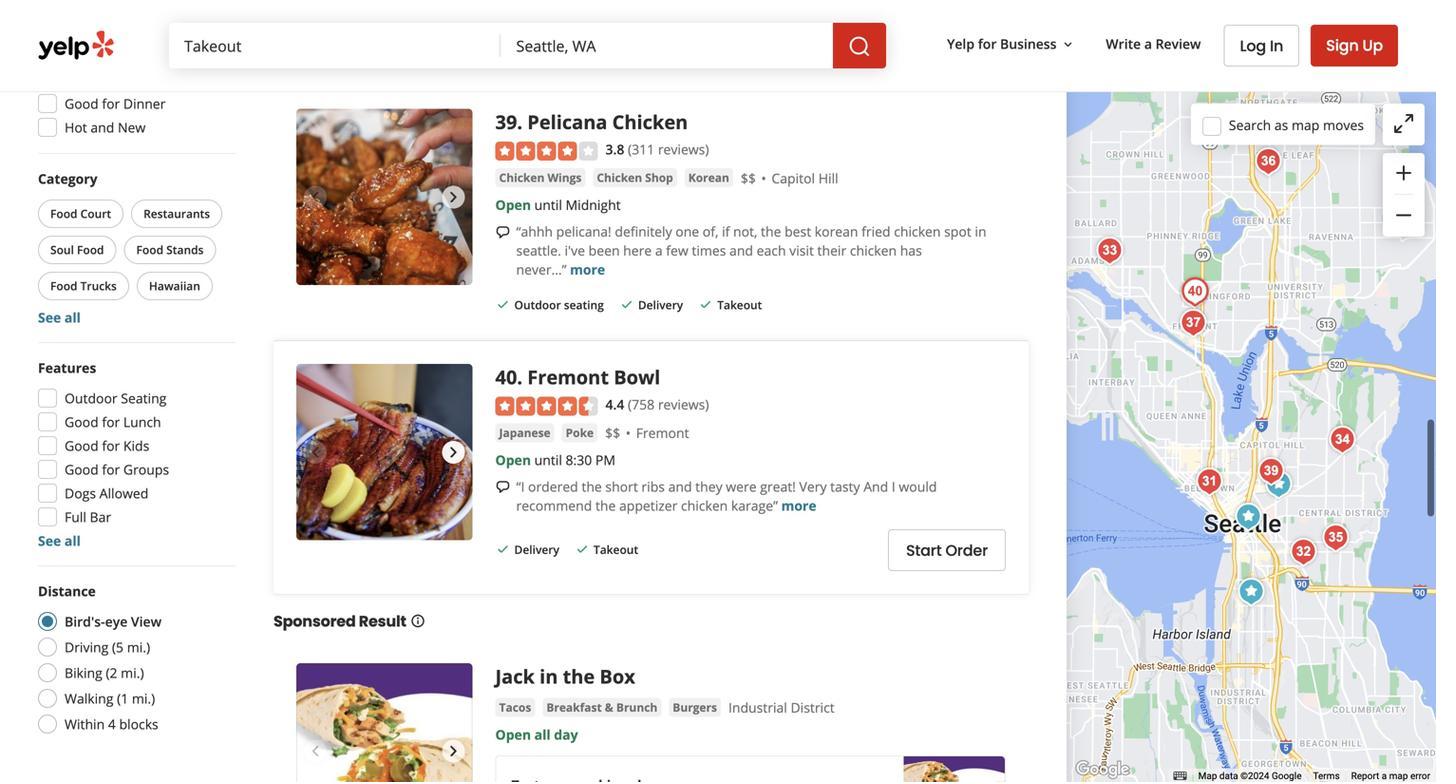 Task type: vqa. For each thing, say whether or not it's contained in the screenshot.
Chicken Shop button
yes



Task type: locate. For each thing, give the bounding box(es) containing it.
1 horizontal spatial map
[[1390, 770, 1409, 782]]

0 horizontal spatial in
[[540, 663, 558, 689]]

1 vertical spatial delivery
[[638, 297, 683, 313]]

0 horizontal spatial $$
[[605, 424, 621, 442]]

1 order from the top
[[946, 31, 988, 52]]

1 vertical spatial a
[[655, 241, 663, 259]]

chicken down 3.8
[[597, 170, 642, 185]]

until up ordered
[[535, 451, 562, 469]]

2 horizontal spatial takeout
[[718, 297, 762, 313]]

google image
[[1072, 757, 1135, 782]]

slideshow element for 39
[[296, 109, 473, 285]]

1 offers from the top
[[65, 23, 103, 41]]

1 vertical spatial more link
[[782, 496, 817, 514]]

fried
[[862, 222, 891, 240]]

"ahhh pelicana! definitely one of, if not, the best korean fried chicken spot in seattle. i've been here a few times and each visit their chicken has never…"
[[516, 222, 987, 278]]

1 until from the top
[[535, 196, 562, 214]]

1 vertical spatial see
[[38, 532, 61, 550]]

2 none field from the left
[[501, 23, 833, 68]]

1 start from the top
[[906, 31, 942, 52]]

group
[[1383, 153, 1425, 237]]

reviews) up shop
[[658, 140, 709, 158]]

outdoor up "good for lunch" at the left bottom of page
[[65, 389, 117, 407]]

1 vertical spatial seating
[[564, 297, 604, 313]]

1 see from the top
[[38, 308, 61, 326]]

1 vertical spatial outdoor
[[515, 297, 561, 313]]

0 horizontal spatial and
[[91, 118, 114, 136]]

their
[[818, 241, 847, 259]]

start order for start order "button"
[[906, 31, 988, 52]]

eye
[[105, 612, 128, 630]]

none field address, neighborhood, city, state or zip
[[501, 23, 833, 68]]

1 reviews) from the top
[[658, 140, 709, 158]]

1 vertical spatial takeout
[[718, 297, 762, 313]]

delivery up reservations
[[107, 23, 157, 41]]

all down food trucks button
[[65, 308, 81, 326]]

2 horizontal spatial delivery
[[638, 297, 683, 313]]

in inside "ahhh pelicana! definitely one of, if not, the best korean fried chicken spot in seattle. i've been here a few times and each visit their chicken has never…"
[[975, 222, 987, 240]]

outdoor up the pelicana
[[515, 33, 561, 49]]

fremont bowl image
[[1177, 273, 1215, 311]]

2 outdoor seating from the top
[[515, 297, 604, 313]]

chicken up has
[[894, 222, 941, 240]]

takeout up dinner
[[108, 71, 160, 89]]

start order button
[[888, 21, 1006, 62]]

0 vertical spatial more
[[570, 260, 605, 278]]

2 . from the top
[[517, 364, 523, 390]]

chicken up 3.8 (311 reviews)
[[613, 109, 688, 135]]

fremont bowl link
[[528, 364, 661, 390]]

2 vertical spatial open
[[496, 725, 531, 743]]

1 vertical spatial slideshow element
[[296, 364, 473, 540]]

mi.) right (5
[[127, 638, 150, 656]]

0 vertical spatial outdoor seating
[[515, 33, 604, 49]]

restaurants
[[144, 206, 210, 221]]

1 slideshow element from the top
[[296, 109, 473, 285]]

search
[[1229, 116, 1272, 134]]

1 see all from the top
[[38, 308, 81, 326]]

2 vertical spatial previous image
[[304, 740, 327, 763]]

2 see all button from the top
[[38, 532, 81, 550]]

previous image for 40
[[304, 441, 327, 463]]

2 open from the top
[[496, 451, 531, 469]]

delivery for 16 checkmark v2 image below here
[[638, 297, 683, 313]]

the
[[761, 222, 781, 240], [582, 477, 602, 495], [596, 496, 616, 514], [563, 663, 595, 689]]

see all button inside features "group"
[[38, 532, 81, 550]]

next image left "open all day"
[[442, 740, 465, 763]]

and right "ribs"
[[669, 477, 692, 495]]

(1
[[117, 689, 128, 707]]

1 vertical spatial 16 speech v2 image
[[496, 480, 511, 495]]

visit
[[790, 241, 814, 259]]

1 vertical spatial offers
[[65, 71, 105, 89]]

delivery down few
[[638, 297, 683, 313]]

box
[[600, 663, 636, 689]]

0 vertical spatial more link
[[570, 260, 605, 278]]

recommend
[[516, 496, 592, 514]]

mi.) for biking (2 mi.)
[[121, 664, 144, 682]]

good up dogs
[[65, 460, 99, 478]]

previous image
[[304, 186, 327, 209], [304, 441, 327, 463], [304, 740, 327, 763]]

all down full
[[65, 532, 81, 550]]

1 vertical spatial more
[[782, 496, 817, 514]]

poke link
[[562, 423, 598, 443]]

. up 3.8 star rating 'image'
[[517, 109, 523, 135]]

seating for 16 checkmark v2 image on top of 39
[[564, 33, 604, 49]]

3.8
[[606, 140, 625, 158]]

more link down very on the bottom right of the page
[[782, 496, 817, 514]]

start order down would
[[906, 540, 988, 561]]

map
[[1199, 770, 1218, 782]]

cookie's country chicken image
[[1091, 232, 1129, 270]]

in right jack
[[540, 663, 558, 689]]

1 . from the top
[[517, 109, 523, 135]]

map region
[[970, 0, 1437, 782]]

0 vertical spatial reviews)
[[658, 140, 709, 158]]

16 checkmark v2 image up the 40
[[496, 297, 511, 312]]

see all button down full
[[38, 532, 81, 550]]

2 start from the top
[[906, 540, 942, 561]]

start inside start order "button"
[[906, 31, 942, 52]]

a left few
[[655, 241, 663, 259]]

1 vertical spatial previous image
[[304, 441, 327, 463]]

2 offers from the top
[[65, 71, 105, 89]]

good down "good for lunch" at the left bottom of page
[[65, 437, 99, 455]]

and
[[91, 118, 114, 136], [730, 241, 754, 259], [669, 477, 692, 495]]

0 horizontal spatial fremont
[[528, 364, 609, 390]]

0 horizontal spatial delivery
[[107, 23, 157, 41]]

start order inside "button"
[[906, 31, 988, 52]]

reckless noodle house image
[[1317, 519, 1355, 557]]

see all button for features
[[38, 532, 81, 550]]

0 vertical spatial all
[[65, 308, 81, 326]]

karage"
[[732, 496, 778, 514]]

been
[[589, 241, 620, 259]]

for for dinner
[[102, 95, 120, 113]]

16 checkmark v2 image down recommend
[[575, 542, 590, 557]]

start down would
[[906, 540, 942, 561]]

2 vertical spatial outdoor
[[65, 389, 117, 407]]

outdoor
[[515, 33, 561, 49], [515, 297, 561, 313], [65, 389, 117, 407]]

3 previous image from the top
[[304, 740, 327, 763]]

1 horizontal spatial delivery
[[515, 542, 560, 557]]

0 vertical spatial slideshow element
[[296, 109, 473, 285]]

offers up reservations
[[65, 23, 103, 41]]

more for chicken
[[570, 260, 605, 278]]

none field things to do, nail salons, plumbers
[[169, 23, 501, 68]]

see inside category group
[[38, 308, 61, 326]]

start for 'start order' link
[[906, 540, 942, 561]]

sponsored
[[274, 610, 356, 632]]

1 start order from the top
[[906, 31, 988, 52]]

16 speech v2 image
[[496, 225, 511, 240], [496, 480, 511, 495]]

4 good from the top
[[65, 460, 99, 478]]

0 horizontal spatial more
[[570, 260, 605, 278]]

map for moves
[[1292, 116, 1320, 134]]

(2
[[106, 664, 117, 682]]

see all button down food trucks button
[[38, 308, 81, 326]]

open down tacos link
[[496, 725, 531, 743]]

see for features
[[38, 532, 61, 550]]

2 reviews) from the top
[[658, 395, 709, 413]]

start order
[[906, 31, 988, 52], [906, 540, 988, 561]]

1 horizontal spatial in
[[975, 222, 987, 240]]

search as map moves
[[1229, 116, 1364, 134]]

None search field
[[169, 23, 887, 68]]

1 horizontal spatial and
[[669, 477, 692, 495]]

search image
[[849, 35, 871, 58]]

more link for chicken
[[570, 260, 605, 278]]

wings
[[548, 170, 582, 185]]

error
[[1411, 770, 1431, 782]]

in right spot
[[975, 222, 987, 240]]

0 horizontal spatial a
[[655, 241, 663, 259]]

1 good from the top
[[65, 95, 99, 113]]

2 vertical spatial a
[[1382, 770, 1387, 782]]

japanese button
[[496, 423, 555, 442]]

1 none field from the left
[[169, 23, 501, 68]]

0 vertical spatial seating
[[564, 33, 604, 49]]

2 horizontal spatial and
[[730, 241, 754, 259]]

i
[[892, 477, 896, 495]]

district
[[791, 699, 835, 717]]

0 vertical spatial until
[[535, 196, 562, 214]]

start inside 'start order' link
[[906, 540, 942, 561]]

start left yelp at top right
[[906, 31, 942, 52]]

previous image for 39
[[304, 186, 327, 209]]

all
[[65, 308, 81, 326], [65, 532, 81, 550], [535, 725, 551, 743]]

a right write
[[1145, 35, 1153, 53]]

good for kids
[[65, 437, 149, 455]]

reviews)
[[658, 140, 709, 158], [658, 395, 709, 413]]

1 next image from the top
[[442, 186, 465, 209]]

chicken
[[894, 222, 941, 240], [850, 241, 897, 259], [681, 496, 728, 514]]

definitely
[[615, 222, 672, 240]]

a right report
[[1382, 770, 1387, 782]]

next image left chicken wings link at top left
[[442, 186, 465, 209]]

and
[[864, 477, 889, 495]]

trucks
[[80, 278, 117, 294]]

in
[[1270, 35, 1284, 57]]

16 checkmark v2 image up 39
[[496, 33, 511, 48]]

(758
[[628, 395, 655, 413]]

1 vertical spatial outdoor seating
[[515, 297, 604, 313]]

see all inside features "group"
[[38, 532, 81, 550]]

chicken down fried
[[850, 241, 897, 259]]

kkokio image
[[1285, 533, 1323, 571]]

$$ right korean link
[[741, 169, 756, 187]]

until for fremont
[[535, 451, 562, 469]]

view
[[131, 612, 162, 630]]

2 see all from the top
[[38, 532, 81, 550]]

starbucks image
[[1230, 498, 1268, 536]]

see up the distance
[[38, 532, 61, 550]]

pelicana chicken link
[[528, 109, 688, 135]]

blocks
[[119, 715, 158, 733]]

0 vertical spatial offers
[[65, 23, 103, 41]]

until down chicken wings link at top left
[[535, 196, 562, 214]]

see all down food trucks button
[[38, 308, 81, 326]]

1 horizontal spatial takeout
[[594, 542, 639, 557]]

delivery right 16 checkmark v2 icon at the bottom
[[515, 542, 560, 557]]

outdoor for good for lunch
[[65, 389, 117, 407]]

for inside button
[[978, 35, 997, 53]]

more
[[570, 260, 605, 278], [782, 496, 817, 514]]

see all down full
[[38, 532, 81, 550]]

biking
[[65, 664, 102, 682]]

order for start order "button"
[[946, 31, 988, 52]]

good for good for kids
[[65, 437, 99, 455]]

open for 40
[[496, 451, 531, 469]]

0 vertical spatial delivery
[[107, 23, 157, 41]]

1 vertical spatial start order
[[906, 540, 988, 561]]

start order link
[[888, 529, 1006, 571]]

$$ up pm
[[605, 424, 621, 442]]

food left trucks
[[50, 278, 77, 294]]

see down food trucks button
[[38, 308, 61, 326]]

16 speech v2 image left "i
[[496, 480, 511, 495]]

outdoor seating up the pelicana
[[515, 33, 604, 49]]

outdoor down never…"
[[515, 297, 561, 313]]

1 vertical spatial order
[[946, 540, 988, 561]]

2 vertical spatial delivery
[[515, 542, 560, 557]]

all for features
[[65, 532, 81, 550]]

mi.) right '(2'
[[121, 664, 144, 682]]

seating up 39 . pelicana chicken at the top of page
[[564, 33, 604, 49]]

fremont
[[528, 364, 609, 390], [636, 424, 689, 442]]

mi.)
[[127, 638, 150, 656], [121, 664, 144, 682], [132, 689, 155, 707]]

1 horizontal spatial more link
[[782, 496, 817, 514]]

result
[[359, 610, 406, 632]]

2 vertical spatial all
[[535, 725, 551, 743]]

2 vertical spatial chicken
[[681, 496, 728, 514]]

chicken for chicken wings
[[499, 170, 545, 185]]

0 vertical spatial open
[[496, 196, 531, 214]]

next image left japanese link
[[442, 441, 465, 463]]

map left 'error'
[[1390, 770, 1409, 782]]

and down not,
[[730, 241, 754, 259]]

outdoor inside features "group"
[[65, 389, 117, 407]]

things to do, nail salons, plumbers text field
[[169, 23, 501, 68]]

features
[[38, 359, 96, 377]]

0 vertical spatial see
[[38, 308, 61, 326]]

soul
[[50, 242, 74, 258]]

2 vertical spatial next image
[[442, 740, 465, 763]]

1 vertical spatial mi.)
[[121, 664, 144, 682]]

0 vertical spatial in
[[975, 222, 987, 240]]

tacos button
[[496, 698, 535, 717]]

food left court
[[50, 206, 77, 221]]

food left stands
[[136, 242, 163, 258]]

0 vertical spatial and
[[91, 118, 114, 136]]

1 horizontal spatial more
[[782, 496, 817, 514]]

1 horizontal spatial $$
[[741, 169, 756, 187]]

distance
[[38, 582, 96, 600]]

see all
[[38, 308, 81, 326], [38, 532, 81, 550]]

1 horizontal spatial fremont
[[636, 424, 689, 442]]

0 vertical spatial map
[[1292, 116, 1320, 134]]

write a review
[[1106, 35, 1202, 53]]

0 horizontal spatial takeout
[[108, 71, 160, 89]]

None field
[[169, 23, 501, 68], [501, 23, 833, 68]]

2 until from the top
[[535, 451, 562, 469]]

bird's-eye view
[[65, 612, 162, 630]]

0 vertical spatial 16 speech v2 image
[[496, 225, 511, 240]]

0 vertical spatial start order
[[906, 31, 988, 52]]

i've
[[565, 241, 585, 259]]

map
[[1292, 116, 1320, 134], [1390, 770, 1409, 782]]

1 vertical spatial see all button
[[38, 532, 81, 550]]

slideshow element
[[296, 109, 473, 285], [296, 364, 473, 540], [296, 663, 473, 782]]

open up "ahhh
[[496, 196, 531, 214]]

0 horizontal spatial more link
[[570, 260, 605, 278]]

industrial district
[[729, 699, 835, 717]]

chicken inside "i ordered the short ribs and they were great! very tasty  and i would recommend the appetizer chicken karage"
[[681, 496, 728, 514]]

takeout down "ahhh pelicana! definitely one of, if not, the best korean fried chicken spot in seattle. i've been here a few times and each visit their chicken has never…" at the top of page
[[718, 297, 762, 313]]

2 vertical spatial takeout
[[594, 542, 639, 557]]

1 vertical spatial until
[[535, 451, 562, 469]]

azuki handmade japanese udon noodles image
[[1324, 421, 1362, 459]]

16 checkmark v2 image down here
[[619, 297, 635, 312]]

1 vertical spatial map
[[1390, 770, 1409, 782]]

bird's-
[[65, 612, 105, 630]]

2 good from the top
[[65, 413, 99, 431]]

next image
[[442, 186, 465, 209], [442, 441, 465, 463], [442, 740, 465, 763]]

for down the offers takeout on the left
[[102, 95, 120, 113]]

. up the 4.4 star rating image at the left bottom
[[517, 364, 523, 390]]

all left day
[[535, 725, 551, 743]]

2 start order from the top
[[906, 540, 988, 561]]

takeout
[[108, 71, 160, 89], [718, 297, 762, 313], [594, 542, 639, 557]]

for up good for kids
[[102, 413, 120, 431]]

1 vertical spatial reviews)
[[658, 395, 709, 413]]

3.8 (311 reviews)
[[606, 140, 709, 158]]

all inside features "group"
[[65, 532, 81, 550]]

16 checkmark v2 image
[[496, 33, 511, 48], [496, 297, 511, 312], [619, 297, 635, 312], [699, 297, 714, 312], [575, 542, 590, 557]]

dogs allowed
[[65, 484, 149, 502]]

the up the each
[[761, 222, 781, 240]]

more link
[[570, 260, 605, 278], [782, 496, 817, 514]]

for down "good for lunch" at the left bottom of page
[[102, 437, 120, 455]]

1 outdoor seating from the top
[[515, 33, 604, 49]]

fremont down 4.4 (758 reviews)
[[636, 424, 689, 442]]

food inside button
[[50, 206, 77, 221]]

offers down reservations
[[65, 71, 105, 89]]

0 vertical spatial see all button
[[38, 308, 81, 326]]

fremont up the 4.4 star rating image at the left bottom
[[528, 364, 609, 390]]

outdoor seating down never…"
[[515, 297, 604, 313]]

takeout down appetizer at the left of the page
[[594, 542, 639, 557]]

3 good from the top
[[65, 437, 99, 455]]

for for lunch
[[102, 413, 120, 431]]

offers delivery
[[65, 23, 157, 41]]

log
[[1240, 35, 1267, 57]]

1 vertical spatial see all
[[38, 532, 81, 550]]

see for category
[[38, 308, 61, 326]]

see inside features "group"
[[38, 532, 61, 550]]

court
[[80, 206, 111, 221]]

2 seating from the top
[[564, 297, 604, 313]]

2 16 speech v2 image from the top
[[496, 480, 511, 495]]

hot and new
[[65, 118, 146, 136]]

open until midnight
[[496, 196, 621, 214]]

chicken down they
[[681, 496, 728, 514]]

more link down i've
[[570, 260, 605, 278]]

seating down i've
[[564, 297, 604, 313]]

. for 40
[[517, 364, 523, 390]]

0 vertical spatial see all
[[38, 308, 81, 326]]

1 16 speech v2 image from the top
[[496, 225, 511, 240]]

chicken inside button
[[499, 170, 545, 185]]

2 see from the top
[[38, 532, 61, 550]]

map right as
[[1292, 116, 1320, 134]]

the down 8:30
[[582, 477, 602, 495]]

start order left business
[[906, 31, 988, 52]]

0 vertical spatial next image
[[442, 186, 465, 209]]

good
[[65, 95, 99, 113], [65, 413, 99, 431], [65, 437, 99, 455], [65, 460, 99, 478]]

1 vertical spatial start
[[906, 540, 942, 561]]

as
[[1275, 116, 1289, 134]]

more for bowl
[[782, 496, 817, 514]]

and inside "ahhh pelicana! definitely one of, if not, the best korean fried chicken spot in seattle. i've been here a few times and each visit their chicken has never…"
[[730, 241, 754, 259]]

2 vertical spatial and
[[669, 477, 692, 495]]

(311
[[628, 140, 655, 158]]

address, neighborhood, city, state or zip text field
[[501, 23, 833, 68]]

see all inside category group
[[38, 308, 81, 326]]

. for 39
[[517, 109, 523, 135]]

2 next image from the top
[[442, 441, 465, 463]]

for down good for kids
[[102, 460, 120, 478]]

more down very on the bottom right of the page
[[782, 496, 817, 514]]

good up good for kids
[[65, 413, 99, 431]]

open all day
[[496, 725, 578, 743]]

1 horizontal spatial a
[[1145, 35, 1153, 53]]

chicken down 3.8 star rating 'image'
[[499, 170, 545, 185]]

food
[[50, 206, 77, 221], [77, 242, 104, 258], [136, 242, 163, 258], [50, 278, 77, 294]]

mi.) for driving (5 mi.)
[[127, 638, 150, 656]]

map data ©2024 google
[[1199, 770, 1302, 782]]

0 vertical spatial mi.)
[[127, 638, 150, 656]]

chicken wings link
[[496, 168, 586, 188]]

order inside "button"
[[946, 31, 988, 52]]

breakfast & brunch button
[[543, 698, 662, 717]]

1 previous image from the top
[[304, 186, 327, 209]]

4.4
[[606, 395, 625, 413]]

2 vertical spatial mi.)
[[132, 689, 155, 707]]

2 order from the top
[[946, 540, 988, 561]]

0 horizontal spatial map
[[1292, 116, 1320, 134]]

open up "i
[[496, 451, 531, 469]]

1 open from the top
[[496, 196, 531, 214]]

1 vertical spatial and
[[730, 241, 754, 259]]

16 speech v2 image left "ahhh
[[496, 225, 511, 240]]

16 speech v2 image for 39
[[496, 225, 511, 240]]

0 vertical spatial start
[[906, 31, 942, 52]]

0 vertical spatial previous image
[[304, 186, 327, 209]]

reviews) right (758
[[658, 395, 709, 413]]

1 vertical spatial open
[[496, 451, 531, 469]]

0 vertical spatial order
[[946, 31, 988, 52]]

1 vertical spatial all
[[65, 532, 81, 550]]

1 vertical spatial in
[[540, 663, 558, 689]]

food for food trucks
[[50, 278, 77, 294]]

chicken inside "button"
[[597, 170, 642, 185]]

2 slideshow element from the top
[[296, 364, 473, 540]]

0 vertical spatial a
[[1145, 35, 1153, 53]]

the down short
[[596, 496, 616, 514]]

1 see all button from the top
[[38, 308, 81, 326]]

0 vertical spatial .
[[517, 109, 523, 135]]

mi.) right '(1'
[[132, 689, 155, 707]]

1 vertical spatial next image
[[442, 441, 465, 463]]

and right hot
[[91, 118, 114, 136]]

1 seating from the top
[[564, 33, 604, 49]]

0 vertical spatial chicken
[[894, 222, 941, 240]]

all inside category group
[[65, 308, 81, 326]]

if
[[722, 222, 730, 240]]

1 vertical spatial .
[[517, 364, 523, 390]]

2 vertical spatial slideshow element
[[296, 663, 473, 782]]

next image for 39 . pelicana chicken
[[442, 186, 465, 209]]

2 horizontal spatial a
[[1382, 770, 1387, 782]]

korean
[[689, 170, 730, 185]]

2 previous image from the top
[[304, 441, 327, 463]]

seating
[[121, 389, 167, 407]]

see all button for category
[[38, 308, 81, 326]]

good up hot
[[65, 95, 99, 113]]

for right yelp at top right
[[978, 35, 997, 53]]

write
[[1106, 35, 1141, 53]]

more down i've
[[570, 260, 605, 278]]

sponsored result
[[274, 610, 406, 632]]



Task type: describe. For each thing, give the bounding box(es) containing it.
chicken wings button
[[496, 168, 586, 187]]

walking
[[65, 689, 113, 707]]

takeout for 16 checkmark v2 image below times
[[718, 297, 762, 313]]

a for write
[[1145, 35, 1153, 53]]

jack in the box link
[[496, 663, 636, 689]]

few
[[666, 241, 689, 259]]

outdoor seating for 16 checkmark v2 image on top of 39
[[515, 33, 604, 49]]

midnight
[[566, 196, 621, 214]]

food court button
[[38, 200, 124, 228]]

3 next image from the top
[[442, 740, 465, 763]]

report a map error
[[1352, 770, 1431, 782]]

offers for offers takeout
[[65, 71, 105, 89]]

1 vertical spatial chicken
[[850, 241, 897, 259]]

start for start order "button"
[[906, 31, 942, 52]]

the up breakfast
[[563, 663, 595, 689]]

zoom in image
[[1393, 161, 1416, 184]]

offers for offers delivery
[[65, 23, 103, 41]]

never…"
[[516, 260, 567, 278]]

restaurants button
[[131, 200, 222, 228]]

keyboard shortcuts image
[[1174, 772, 1187, 780]]

dinner
[[123, 95, 166, 113]]

for for kids
[[102, 437, 120, 455]]

they
[[696, 477, 723, 495]]

terms link
[[1314, 770, 1340, 782]]

stands
[[166, 242, 204, 258]]

hawaiian button
[[137, 272, 213, 300]]

see all for features
[[38, 532, 81, 550]]

shop
[[645, 170, 673, 185]]

offers takeout
[[65, 71, 160, 89]]

until for pelicana
[[535, 196, 562, 214]]

pelicana
[[528, 109, 608, 135]]

japanese
[[499, 425, 551, 440]]

up
[[1363, 35, 1383, 56]]

kona kitchen - seattle image
[[1250, 143, 1288, 181]]

8:30
[[566, 451, 592, 469]]

here
[[623, 241, 652, 259]]

reservations
[[65, 47, 144, 65]]

16 checkmark v2 image down times
[[699, 297, 714, 312]]

driving (5 mi.)
[[65, 638, 150, 656]]

0 vertical spatial $$
[[741, 169, 756, 187]]

within 4 blocks
[[65, 715, 158, 733]]

4.4 star rating image
[[496, 397, 598, 416]]

category
[[38, 170, 98, 188]]

chicken for chicken shop
[[597, 170, 642, 185]]

mi.) for walking (1 mi.)
[[132, 689, 155, 707]]

hill
[[819, 169, 839, 187]]

google
[[1272, 770, 1302, 782]]

category group
[[34, 169, 236, 327]]

food trucks
[[50, 278, 117, 294]]

burgers link
[[669, 698, 721, 717]]

seating for 16 checkmark v2 image above the 40
[[564, 297, 604, 313]]

©2024
[[1241, 770, 1270, 782]]

good for groups
[[65, 460, 169, 478]]

food for food stands
[[136, 242, 163, 258]]

40 . fremont bowl
[[496, 364, 661, 390]]

garzon * latinx street food image
[[1191, 463, 1229, 501]]

log in link
[[1224, 25, 1300, 67]]

chicken wings
[[499, 170, 582, 185]]

39
[[496, 109, 517, 135]]

next image for 40 . fremont bowl
[[442, 441, 465, 463]]

0 vertical spatial takeout
[[108, 71, 160, 89]]

"i
[[516, 477, 525, 495]]

16 speech v2 image for 40
[[496, 480, 511, 495]]

16 info v2 image
[[410, 613, 425, 628]]

0 vertical spatial fremont
[[528, 364, 609, 390]]

good for good for groups
[[65, 460, 99, 478]]

report
[[1352, 770, 1380, 782]]

jack in the box image
[[1233, 573, 1271, 611]]

tacos link
[[496, 698, 535, 717]]

pelicana chicken image
[[1253, 452, 1291, 490]]

sign up link
[[1311, 25, 1399, 67]]

a for report
[[1382, 770, 1387, 782]]

expand map image
[[1393, 112, 1416, 135]]

"ahhh
[[516, 222, 553, 240]]

hot
[[65, 118, 87, 136]]

takeout for 16 checkmark v2 image below recommend
[[594, 542, 639, 557]]

korean button
[[685, 168, 733, 187]]

3.8 star rating image
[[496, 142, 598, 161]]

food court
[[50, 206, 111, 221]]

reviews) for 40 . fremont bowl
[[658, 395, 709, 413]]

&
[[605, 699, 614, 715]]

chicken shop link
[[593, 168, 677, 188]]

poke
[[566, 425, 594, 440]]

a inside "ahhh pelicana! definitely one of, if not, the best korean fried chicken spot in seattle. i've been here a few times and each visit their chicken has never…"
[[655, 241, 663, 259]]

best
[[785, 222, 812, 240]]

food trucks button
[[38, 272, 129, 300]]

slideshow element for 40
[[296, 364, 473, 540]]

1 vertical spatial fremont
[[636, 424, 689, 442]]

chicken shop
[[597, 170, 673, 185]]

tacos
[[499, 699, 531, 715]]

for for business
[[978, 35, 997, 53]]

the inside "ahhh pelicana! definitely one of, if not, the best korean fried chicken spot in seattle. i've been here a few times and each visit their chicken has never…"
[[761, 222, 781, 240]]

soul food
[[50, 242, 104, 258]]

food for food court
[[50, 206, 77, 221]]

tasty
[[831, 477, 860, 495]]

allowed
[[99, 484, 149, 502]]

one
[[676, 222, 700, 240]]

good for good for lunch
[[65, 413, 99, 431]]

see all for category
[[38, 308, 81, 326]]

outdoor seating
[[65, 389, 167, 407]]

terms
[[1314, 770, 1340, 782]]

start order for 'start order' link
[[906, 540, 988, 561]]

food right soul
[[77, 242, 104, 258]]

16 chevron down v2 image
[[1061, 37, 1076, 52]]

open until 8:30 pm
[[496, 451, 616, 469]]

0 vertical spatial outdoor
[[515, 33, 561, 49]]

delivery for 16 checkmark v2 icon at the bottom
[[515, 542, 560, 557]]

3 slideshow element from the top
[[296, 663, 473, 782]]

good for good for dinner
[[65, 95, 99, 113]]

ihop image
[[1260, 466, 1298, 504]]

log in
[[1240, 35, 1284, 57]]

were
[[726, 477, 757, 495]]

40
[[496, 364, 517, 390]]

hawaiian
[[149, 278, 200, 294]]

yelp for business button
[[940, 27, 1084, 61]]

map for error
[[1390, 770, 1409, 782]]

features group
[[32, 358, 236, 550]]

1 vertical spatial $$
[[605, 424, 621, 442]]

zoom out image
[[1393, 204, 1416, 227]]

order for 'start order' link
[[946, 540, 988, 561]]

for for groups
[[102, 460, 120, 478]]

appetizer
[[620, 496, 678, 514]]

yelp
[[947, 35, 975, 53]]

breakfast
[[547, 699, 602, 715]]

3 open from the top
[[496, 725, 531, 743]]

reviews) for 39 . pelicana chicken
[[658, 140, 709, 158]]

korean link
[[685, 168, 733, 188]]

paseo image
[[1176, 275, 1214, 313]]

good for lunch
[[65, 413, 161, 431]]

outdoor seating for 16 checkmark v2 image above the 40
[[515, 297, 604, 313]]

all for category
[[65, 308, 81, 326]]

capitol
[[772, 169, 815, 187]]

royal grinders image
[[1175, 304, 1213, 342]]

39 . pelicana chicken
[[496, 109, 688, 135]]

open for 39
[[496, 196, 531, 214]]

review
[[1156, 35, 1202, 53]]

16 checkmark v2 image
[[496, 542, 511, 557]]

distance option group
[[32, 582, 236, 739]]

chicken shop button
[[593, 168, 677, 187]]

sign
[[1327, 35, 1359, 56]]

new
[[118, 118, 146, 136]]

business
[[1001, 35, 1057, 53]]

pm
[[596, 451, 616, 469]]

more link for bowl
[[782, 496, 817, 514]]

outdoor for delivery
[[515, 297, 561, 313]]

and inside "i ordered the short ribs and they were great! very tasty  and i would recommend the appetizer chicken karage"
[[669, 477, 692, 495]]

kids
[[123, 437, 149, 455]]

short
[[606, 477, 638, 495]]



